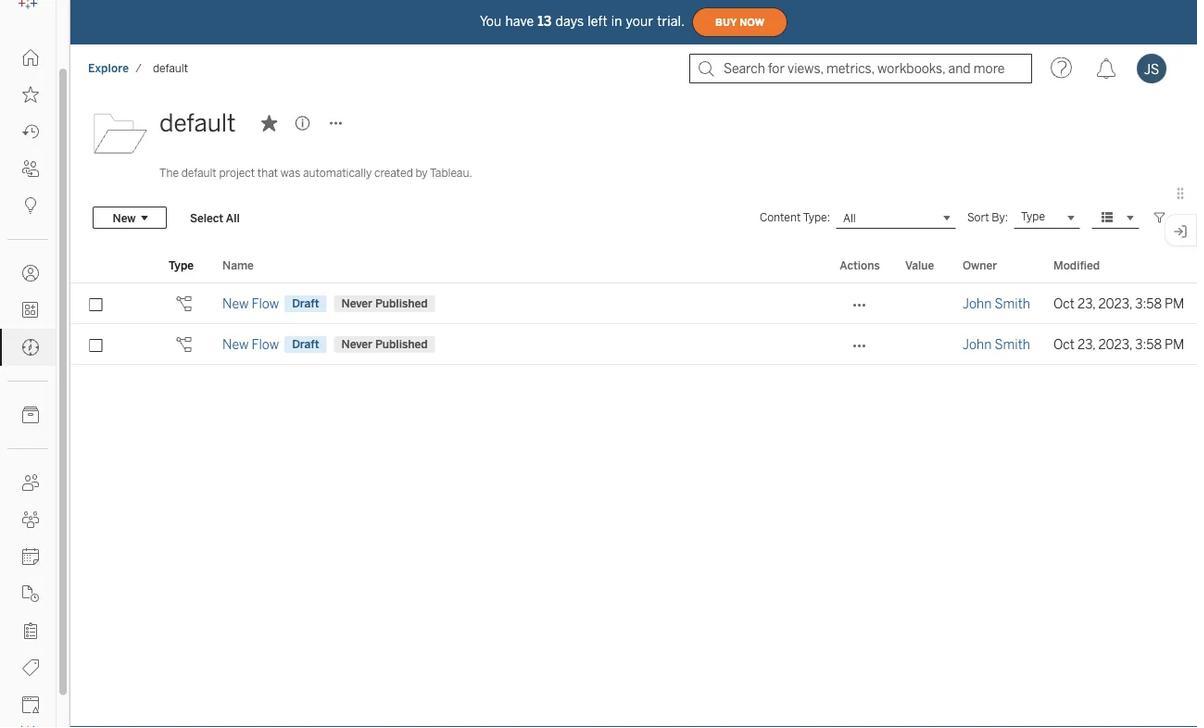 Task type: locate. For each thing, give the bounding box(es) containing it.
default element
[[147, 62, 194, 75]]

1 2023, from the top
[[1099, 296, 1132, 311]]

0 vertical spatial 3:58
[[1135, 296, 1162, 311]]

2 smith from the top
[[995, 337, 1030, 352]]

1 vertical spatial oct 23, 2023, 3:58 pm
[[1054, 337, 1185, 352]]

2023, for "john smith" link related to new flow link corresponding to second flow image
[[1099, 337, 1132, 352]]

john smith
[[963, 296, 1030, 311], [963, 337, 1030, 352]]

oct
[[1054, 296, 1075, 311], [1054, 337, 1075, 352]]

1 vertical spatial type
[[169, 259, 194, 272]]

0 vertical spatial oct 23, 2023, 3:58 pm
[[1054, 296, 1185, 311]]

default
[[153, 62, 188, 75], [159, 109, 236, 138], [181, 166, 217, 180]]

1 pm from the top
[[1165, 296, 1185, 311]]

tableau.
[[430, 166, 472, 180]]

2 john smith from the top
[[963, 337, 1030, 352]]

1 vertical spatial smith
[[995, 337, 1030, 352]]

1 published from the top
[[375, 297, 428, 310]]

row group containing new flow
[[70, 284, 1197, 365]]

2 published from the top
[[375, 338, 428, 351]]

23, for second flow image
[[1078, 337, 1096, 352]]

1 cell from the top
[[894, 284, 952, 324]]

3:58 for first row from the bottom
[[1135, 337, 1162, 352]]

0 vertical spatial flow image
[[176, 296, 192, 312]]

days
[[555, 14, 584, 29]]

3:58 for 1st row from the top of the row group containing new flow
[[1135, 296, 1162, 311]]

published
[[375, 297, 428, 310], [375, 338, 428, 351]]

2 never from the top
[[342, 338, 373, 351]]

2 never published from the top
[[342, 338, 428, 351]]

1 john from the top
[[963, 296, 992, 311]]

type down select
[[169, 259, 194, 272]]

2 vertical spatial default
[[181, 166, 217, 180]]

row group
[[70, 284, 1197, 365]]

1 vertical spatial draft
[[292, 338, 319, 351]]

1 vertical spatial flow image
[[176, 336, 192, 353]]

2 oct 23, 2023, 3:58 pm from the top
[[1054, 337, 1185, 352]]

1 flow from the top
[[252, 296, 279, 311]]

2 john from the top
[[963, 337, 992, 352]]

2 john smith link from the top
[[963, 324, 1030, 365]]

1 draft from the top
[[292, 297, 319, 310]]

john smith link
[[963, 284, 1030, 324], [963, 324, 1030, 365]]

2 vertical spatial new
[[222, 337, 249, 352]]

oct for second flow image
[[1054, 337, 1075, 352]]

1 vertical spatial new
[[222, 296, 249, 311]]

never published for second flow image
[[342, 338, 428, 351]]

type
[[1021, 210, 1045, 223], [169, 259, 194, 272]]

cell
[[894, 284, 952, 324], [894, 324, 952, 365]]

new flow
[[222, 296, 279, 311], [222, 337, 279, 352]]

0 vertical spatial never
[[342, 297, 373, 310]]

owner
[[963, 259, 997, 272]]

0 vertical spatial smith
[[995, 296, 1030, 311]]

grid
[[70, 248, 1197, 727]]

never
[[342, 297, 373, 310], [342, 338, 373, 351]]

0 vertical spatial new flow
[[222, 296, 279, 311]]

1 vertical spatial 2023,
[[1099, 337, 1132, 352]]

1 horizontal spatial all
[[843, 211, 856, 224]]

0 horizontal spatial all
[[226, 211, 240, 224]]

new for 1st flow image from the top
[[222, 296, 249, 311]]

2 new flow from the top
[[222, 337, 279, 352]]

1 vertical spatial never
[[342, 338, 373, 351]]

new flow link
[[222, 284, 279, 324], [222, 324, 279, 365]]

1 23, from the top
[[1078, 296, 1096, 311]]

by:
[[992, 211, 1008, 224]]

automatically
[[303, 166, 372, 180]]

content
[[760, 211, 801, 224]]

default right /
[[153, 62, 188, 75]]

all inside dropdown button
[[843, 211, 856, 224]]

draft for 1st flow image from the top
[[292, 297, 319, 310]]

1 horizontal spatial type
[[1021, 210, 1045, 223]]

type inside grid
[[169, 259, 194, 272]]

1 john smith from the top
[[963, 296, 1030, 311]]

0 vertical spatial flow
[[252, 296, 279, 311]]

have
[[505, 14, 534, 29]]

1 vertical spatial john smith
[[963, 337, 1030, 352]]

2 oct from the top
[[1054, 337, 1075, 352]]

you
[[480, 14, 502, 29]]

smith
[[995, 296, 1030, 311], [995, 337, 1030, 352]]

john
[[963, 296, 992, 311], [963, 337, 992, 352]]

new button
[[93, 207, 167, 229]]

draft
[[292, 297, 319, 310], [292, 338, 319, 351]]

1 smith from the top
[[995, 296, 1030, 311]]

0 vertical spatial published
[[375, 297, 428, 310]]

1 vertical spatial new flow
[[222, 337, 279, 352]]

trial.
[[657, 14, 685, 29]]

1 vertical spatial default
[[159, 109, 236, 138]]

0 vertical spatial pm
[[1165, 296, 1185, 311]]

2 draft from the top
[[292, 338, 319, 351]]

0 vertical spatial new
[[113, 211, 136, 224]]

name
[[222, 259, 254, 272]]

23, for 1st flow image from the top
[[1078, 296, 1096, 311]]

1 vertical spatial flow
[[252, 337, 279, 352]]

2 all from the left
[[843, 211, 856, 224]]

actions
[[840, 259, 880, 272]]

1 vertical spatial never published
[[342, 338, 428, 351]]

0 vertical spatial john
[[963, 296, 992, 311]]

that
[[257, 166, 278, 180]]

1 never published from the top
[[342, 297, 428, 310]]

1 vertical spatial pm
[[1165, 337, 1185, 352]]

flow image
[[176, 296, 192, 312], [176, 336, 192, 353]]

0 vertical spatial never published
[[342, 297, 428, 310]]

0 vertical spatial john smith
[[963, 296, 1030, 311]]

1 3:58 from the top
[[1135, 296, 1162, 311]]

0 vertical spatial default
[[153, 62, 188, 75]]

0 vertical spatial type
[[1021, 210, 1045, 223]]

1 vertical spatial 23,
[[1078, 337, 1096, 352]]

0 vertical spatial oct
[[1054, 296, 1075, 311]]

1 never from the top
[[342, 297, 373, 310]]

oct 23, 2023, 3:58 pm
[[1054, 296, 1185, 311], [1054, 337, 1185, 352]]

0 vertical spatial 2023,
[[1099, 296, 1132, 311]]

1 john smith link from the top
[[963, 284, 1030, 324]]

type right by:
[[1021, 210, 1045, 223]]

default right the
[[181, 166, 217, 180]]

all
[[226, 211, 240, 224], [843, 211, 856, 224]]

row
[[70, 284, 1197, 324], [70, 324, 1197, 365]]

2023,
[[1099, 296, 1132, 311], [1099, 337, 1132, 352]]

2 3:58 from the top
[[1135, 337, 1162, 352]]

was
[[281, 166, 300, 180]]

john for second flow image
[[963, 337, 992, 352]]

3:58
[[1135, 296, 1162, 311], [1135, 337, 1162, 352]]

select all
[[190, 211, 240, 224]]

1 new flow from the top
[[222, 296, 279, 311]]

1 oct 23, 2023, 3:58 pm from the top
[[1054, 296, 1185, 311]]

1 flow image from the top
[[176, 296, 192, 312]]

1 vertical spatial oct
[[1054, 337, 1075, 352]]

new flow for second flow image
[[222, 337, 279, 352]]

all right the type:
[[843, 211, 856, 224]]

1 new flow link from the top
[[222, 284, 279, 324]]

1 all from the left
[[226, 211, 240, 224]]

2 flow from the top
[[252, 337, 279, 352]]

left
[[588, 14, 608, 29]]

0 horizontal spatial type
[[169, 259, 194, 272]]

flow
[[252, 296, 279, 311], [252, 337, 279, 352]]

2 23, from the top
[[1078, 337, 1096, 352]]

pm for "john smith" link associated with new flow link related to 1st flow image from the top
[[1165, 296, 1185, 311]]

1 vertical spatial john
[[963, 337, 992, 352]]

1 vertical spatial published
[[375, 338, 428, 351]]

all button
[[836, 207, 956, 229]]

all right select
[[226, 211, 240, 224]]

main navigation. press the up and down arrow keys to access links. element
[[0, 39, 56, 727]]

new inside "popup button"
[[113, 211, 136, 224]]

oct 23, 2023, 3:58 pm for "john smith" link related to new flow link corresponding to second flow image
[[1054, 337, 1185, 352]]

created
[[374, 166, 413, 180]]

1 vertical spatial 3:58
[[1135, 337, 1162, 352]]

type button
[[1014, 207, 1080, 229]]

project image
[[93, 105, 148, 160]]

published for new flow link related to 1st flow image from the top
[[375, 297, 428, 310]]

2 2023, from the top
[[1099, 337, 1132, 352]]

flow for new flow link related to 1st flow image from the top
[[252, 296, 279, 311]]

0 vertical spatial 23,
[[1078, 296, 1096, 311]]

default up the
[[159, 109, 236, 138]]

draft for second flow image
[[292, 338, 319, 351]]

2 new flow link from the top
[[222, 324, 279, 365]]

23,
[[1078, 296, 1096, 311], [1078, 337, 1096, 352]]

pm
[[1165, 296, 1185, 311], [1165, 337, 1185, 352]]

never published
[[342, 297, 428, 310], [342, 338, 428, 351]]

2 cell from the top
[[894, 324, 952, 365]]

2 pm from the top
[[1165, 337, 1185, 352]]

new
[[113, 211, 136, 224], [222, 296, 249, 311], [222, 337, 249, 352]]

1 oct from the top
[[1054, 296, 1075, 311]]

0 vertical spatial draft
[[292, 297, 319, 310]]



Task type: vqa. For each thing, say whether or not it's contained in the screenshot.
Apply "button"
no



Task type: describe. For each thing, give the bounding box(es) containing it.
select all button
[[178, 207, 252, 229]]

john smith for 1st flow image from the top
[[963, 296, 1030, 311]]

13
[[538, 14, 552, 29]]

cell for "john smith" link associated with new flow link related to 1st flow image from the top
[[894, 284, 952, 324]]

explore link
[[87, 61, 130, 76]]

all inside button
[[226, 211, 240, 224]]

sort
[[967, 211, 989, 224]]

never for second flow image
[[342, 338, 373, 351]]

modified
[[1054, 259, 1100, 272]]

explore
[[88, 62, 129, 75]]

new for second flow image
[[222, 337, 249, 352]]

your
[[626, 14, 653, 29]]

smith for "john smith" link related to new flow link corresponding to second flow image
[[995, 337, 1030, 352]]

grid containing new flow
[[70, 248, 1197, 727]]

2 row from the top
[[70, 324, 1197, 365]]

content type:
[[760, 211, 830, 224]]

in
[[611, 14, 622, 29]]

value
[[905, 259, 934, 272]]

list view image
[[1099, 209, 1116, 226]]

john smith link for new flow link related to 1st flow image from the top
[[963, 284, 1030, 324]]

sort by:
[[967, 211, 1008, 224]]

cell for "john smith" link related to new flow link corresponding to second flow image
[[894, 324, 952, 365]]

buy now
[[715, 16, 765, 28]]

flow for new flow link corresponding to second flow image
[[252, 337, 279, 352]]

new flow for 1st flow image from the top
[[222, 296, 279, 311]]

2 flow image from the top
[[176, 336, 192, 353]]

/
[[135, 62, 142, 75]]

type:
[[803, 211, 830, 224]]

2023, for "john smith" link associated with new flow link related to 1st flow image from the top
[[1099, 296, 1132, 311]]

select
[[190, 211, 223, 224]]

john smith link for new flow link corresponding to second flow image
[[963, 324, 1030, 365]]

new flow link for 1st flow image from the top
[[222, 284, 279, 324]]

smith for "john smith" link associated with new flow link related to 1st flow image from the top
[[995, 296, 1030, 311]]

1 row from the top
[[70, 284, 1197, 324]]

you have 13 days left in your trial.
[[480, 14, 685, 29]]

buy
[[715, 16, 737, 28]]

never for 1st flow image from the top
[[342, 297, 373, 310]]

john for 1st flow image from the top
[[963, 296, 992, 311]]

never published for 1st flow image from the top
[[342, 297, 428, 310]]

the
[[159, 166, 179, 180]]

new flow link for second flow image
[[222, 324, 279, 365]]

Search for views, metrics, workbooks, and more text field
[[689, 54, 1032, 83]]

the default project that was automatically created by tableau.
[[159, 166, 472, 180]]

john smith for second flow image
[[963, 337, 1030, 352]]

explore /
[[88, 62, 142, 75]]

buy now button
[[692, 7, 788, 37]]

by
[[416, 166, 428, 180]]

pm for "john smith" link related to new flow link corresponding to second flow image
[[1165, 337, 1185, 352]]

now
[[740, 16, 765, 28]]

oct 23, 2023, 3:58 pm for "john smith" link associated with new flow link related to 1st flow image from the top
[[1054, 296, 1185, 311]]

project
[[219, 166, 255, 180]]

oct for 1st flow image from the top
[[1054, 296, 1075, 311]]

type inside popup button
[[1021, 210, 1045, 223]]

published for new flow link corresponding to second flow image
[[375, 338, 428, 351]]



